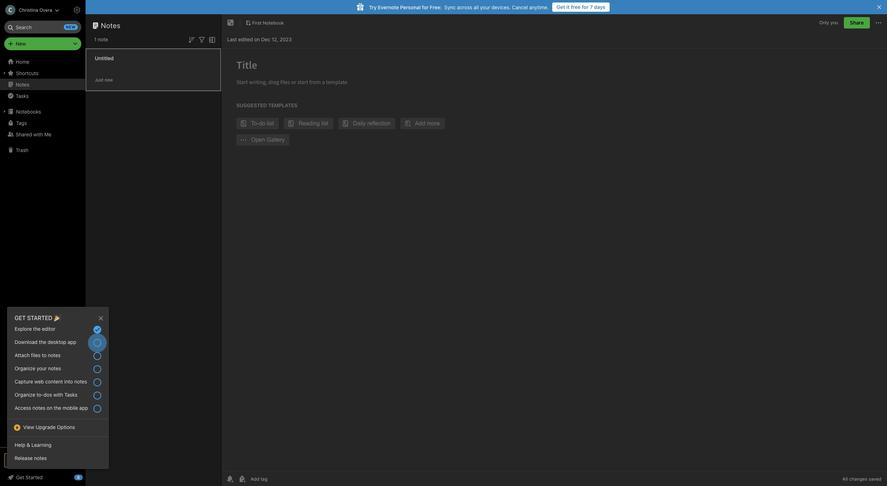 Task type: vqa. For each thing, say whether or not it's contained in the screenshot.
new search field on the top left of page
yes



Task type: locate. For each thing, give the bounding box(es) containing it.
🎉
[[54, 315, 61, 322]]

1 organize from the top
[[15, 366, 35, 372]]

release notes link
[[7, 454, 108, 467]]

tree
[[0, 56, 86, 448]]

tree containing home
[[0, 56, 86, 448]]

more actions image
[[874, 19, 883, 27]]

the
[[33, 326, 41, 332], [39, 339, 46, 346], [54, 405, 61, 412]]

tasks up notebooks
[[16, 93, 29, 99]]

notes down attach files to notes link
[[48, 366, 61, 372]]

get for get started
[[16, 475, 24, 481]]

your down to
[[37, 366, 47, 372]]

first
[[252, 20, 262, 26]]

with right "dos"
[[53, 392, 63, 398]]

first notebook
[[252, 20, 284, 26]]

for for 7
[[582, 4, 589, 10]]

free:
[[430, 4, 442, 10]]

1 horizontal spatial get
[[557, 4, 565, 10]]

dropdown list menu
[[7, 324, 108, 423], [7, 423, 108, 440], [7, 440, 108, 467]]

last edited on dec 12, 2023
[[227, 36, 292, 42]]

on for the
[[47, 405, 52, 412]]

explore
[[15, 326, 32, 332]]

access
[[15, 405, 31, 412]]

upgrade right "view"
[[36, 425, 56, 431]]

expand note image
[[226, 19, 235, 27]]

1 vertical spatial with
[[53, 392, 63, 398]]

1 vertical spatial upgrade
[[37, 458, 58, 464]]

trash link
[[0, 144, 85, 156]]

get left started
[[16, 475, 24, 481]]

content
[[45, 379, 63, 385]]

0 vertical spatial tasks
[[16, 93, 29, 99]]

notes up note
[[101, 21, 121, 30]]

tasks inside button
[[16, 93, 29, 99]]

get left it
[[557, 4, 565, 10]]

organize for organize to-dos with tasks
[[15, 392, 35, 398]]

for inside get it free for 7 days button
[[582, 4, 589, 10]]

0 horizontal spatial for
[[422, 4, 429, 10]]

for for free:
[[422, 4, 429, 10]]

for
[[582, 4, 589, 10], [422, 4, 429, 10]]

organize up capture
[[15, 366, 35, 372]]

dos
[[44, 392, 52, 398]]

cancel
[[512, 4, 528, 10]]

on down "dos"
[[47, 405, 52, 412]]

attach files to notes link
[[7, 351, 108, 364]]

your right all
[[480, 4, 490, 10]]

6
[[77, 476, 80, 480]]

1 vertical spatial tasks
[[64, 392, 77, 398]]

the down organize to-dos with tasks link
[[54, 405, 61, 412]]

shared with me link
[[0, 129, 85, 140]]

upgrade inside popup button
[[37, 458, 58, 464]]

started
[[27, 315, 52, 322]]

1 horizontal spatial app
[[79, 405, 88, 412]]

1 horizontal spatial tasks
[[64, 392, 77, 398]]

click to collapse image
[[83, 474, 88, 482]]

0 vertical spatial your
[[480, 4, 490, 10]]

1 vertical spatial organize
[[15, 392, 35, 398]]

get started
[[16, 475, 43, 481]]

0 vertical spatial organize
[[15, 366, 35, 372]]

get inside help and learning task checklist field
[[16, 475, 24, 481]]

tasks up mobile
[[64, 392, 77, 398]]

1 vertical spatial app
[[79, 405, 88, 412]]

upgrade
[[36, 425, 56, 431], [37, 458, 58, 464]]

7
[[590, 4, 593, 10]]

the down 'get started 🎉'
[[33, 326, 41, 332]]

0 horizontal spatial tasks
[[16, 93, 29, 99]]

on left dec
[[254, 36, 260, 42]]

for left free:
[[422, 4, 429, 10]]

0 horizontal spatial your
[[37, 366, 47, 372]]

on inside 'note window' element
[[254, 36, 260, 42]]

0 vertical spatial app
[[68, 339, 76, 346]]

your
[[480, 4, 490, 10], [37, 366, 47, 372]]

1 horizontal spatial with
[[53, 392, 63, 398]]

try
[[369, 4, 377, 10]]

1 dropdown list menu from the top
[[7, 324, 108, 423]]

shared with me
[[16, 131, 51, 137]]

1 horizontal spatial on
[[254, 36, 260, 42]]

capture web content into notes
[[15, 379, 87, 385]]

1 vertical spatial the
[[39, 339, 46, 346]]

1 vertical spatial your
[[37, 366, 47, 372]]

1 horizontal spatial for
[[582, 4, 589, 10]]

help & learning link
[[7, 440, 108, 454]]

2 organize from the top
[[15, 392, 35, 398]]

last
[[227, 36, 237, 42]]

app
[[68, 339, 76, 346], [79, 405, 88, 412]]

the up to
[[39, 339, 46, 346]]

0 horizontal spatial notes
[[16, 81, 29, 88]]

3 dropdown list menu from the top
[[7, 440, 108, 467]]

notes
[[48, 353, 61, 359], [48, 366, 61, 372], [74, 379, 87, 385], [32, 405, 45, 412], [34, 456, 47, 462]]

web
[[34, 379, 44, 385]]

0 vertical spatial on
[[254, 36, 260, 42]]

2 for from the left
[[422, 4, 429, 10]]

get it free for 7 days button
[[552, 2, 610, 12]]

get
[[15, 315, 26, 322]]

View options field
[[206, 35, 216, 44]]

0 horizontal spatial app
[[68, 339, 76, 346]]

learning
[[31, 443, 51, 449]]

notes down shortcuts
[[16, 81, 29, 88]]

view upgrade options link
[[7, 423, 108, 434]]

share button
[[844, 17, 870, 29]]

the for explore
[[33, 326, 41, 332]]

all changes saved
[[843, 477, 882, 482]]

all
[[843, 477, 848, 482]]

0 vertical spatial get
[[557, 4, 565, 10]]

1 vertical spatial on
[[47, 405, 52, 412]]

with inside tree
[[33, 131, 43, 137]]

just
[[95, 77, 103, 83]]

organize down capture
[[15, 392, 35, 398]]

tags
[[16, 120, 27, 126]]

settings image
[[73, 6, 81, 14]]

access notes on the mobile app link
[[7, 403, 108, 417]]

mobile
[[63, 405, 78, 412]]

anytime.
[[529, 4, 549, 10]]

upgrade down learning
[[37, 458, 58, 464]]

with left 'me'
[[33, 131, 43, 137]]

dec
[[261, 36, 270, 42]]

all
[[474, 4, 479, 10]]

changes
[[849, 477, 868, 482]]

get inside get it free for 7 days button
[[557, 4, 565, 10]]

1
[[94, 36, 96, 42]]

1 vertical spatial get
[[16, 475, 24, 481]]

note window element
[[221, 14, 887, 487]]

evernote
[[378, 4, 399, 10]]

0 vertical spatial the
[[33, 326, 41, 332]]

Note Editor text field
[[221, 48, 887, 472]]

shortcuts
[[16, 70, 38, 76]]

new
[[16, 41, 26, 47]]

0 horizontal spatial on
[[47, 405, 52, 412]]

get
[[557, 4, 565, 10], [16, 475, 24, 481]]

1 horizontal spatial notes
[[101, 21, 121, 30]]

dropdown list menu containing explore the editor
[[7, 324, 108, 423]]

app right mobile
[[79, 405, 88, 412]]

into
[[64, 379, 73, 385]]

help & learning
[[15, 443, 51, 449]]

get it free for 7 days
[[557, 4, 606, 10]]

0 vertical spatial with
[[33, 131, 43, 137]]

app right desktop
[[68, 339, 76, 346]]

0 horizontal spatial with
[[33, 131, 43, 137]]

organize
[[15, 366, 35, 372], [15, 392, 35, 398]]

get started 🎉
[[15, 315, 61, 322]]

2 dropdown list menu from the top
[[7, 423, 108, 440]]

it
[[567, 4, 570, 10]]

0 horizontal spatial get
[[16, 475, 24, 481]]

1 vertical spatial notes
[[16, 81, 29, 88]]

you
[[831, 20, 838, 25]]

1 for from the left
[[582, 4, 589, 10]]

for left 7
[[582, 4, 589, 10]]

1 horizontal spatial your
[[480, 4, 490, 10]]



Task type: describe. For each thing, give the bounding box(es) containing it.
me
[[44, 131, 51, 137]]

2023
[[280, 36, 292, 42]]

the for download
[[39, 339, 46, 346]]

notes down learning
[[34, 456, 47, 462]]

notes right into on the bottom left of the page
[[74, 379, 87, 385]]

release notes
[[15, 456, 47, 462]]

to-
[[37, 392, 44, 398]]

Add tag field
[[250, 476, 303, 483]]

notebooks link
[[0, 106, 85, 117]]

notebook
[[263, 20, 284, 26]]

expand notebooks image
[[2, 109, 7, 114]]

attach
[[15, 353, 30, 359]]

personal
[[400, 4, 421, 10]]

Sort options field
[[187, 35, 196, 44]]

saved
[[869, 477, 882, 482]]

release
[[15, 456, 33, 462]]

desktop
[[48, 339, 66, 346]]

files
[[31, 353, 40, 359]]

christina overa
[[19, 7, 52, 13]]

access notes on the mobile app
[[15, 405, 88, 412]]

download the desktop app link
[[7, 334, 108, 353]]

new
[[66, 25, 76, 29]]

edited
[[238, 36, 253, 42]]

2 vertical spatial the
[[54, 405, 61, 412]]

notes link
[[0, 79, 85, 90]]

0 vertical spatial notes
[[101, 21, 121, 30]]

organize to-dos with tasks link
[[7, 390, 108, 403]]

dropdown list menu containing view upgrade options
[[7, 423, 108, 440]]

just now
[[95, 77, 113, 83]]

add a reminder image
[[226, 475, 234, 484]]

on for dec
[[254, 36, 260, 42]]

shared
[[16, 131, 32, 137]]

get for get it free for 7 days
[[557, 4, 565, 10]]

organize to-dos with tasks
[[15, 392, 77, 398]]

untitled
[[95, 55, 114, 61]]

new search field
[[9, 21, 78, 34]]

notes inside notes link
[[16, 81, 29, 88]]

add filters image
[[198, 36, 206, 44]]

now
[[105, 77, 113, 83]]

first notebook button
[[243, 18, 286, 28]]

0 vertical spatial upgrade
[[36, 425, 56, 431]]

sync
[[444, 4, 456, 10]]

download
[[15, 339, 37, 346]]

across
[[457, 4, 472, 10]]

Account field
[[0, 3, 59, 17]]

to
[[42, 353, 46, 359]]

add tag image
[[238, 475, 246, 484]]

explore the editor link
[[7, 324, 108, 337]]

notebooks
[[16, 109, 41, 115]]

view
[[23, 425, 34, 431]]

options
[[57, 425, 75, 431]]

try evernote personal for free: sync across all your devices. cancel anytime.
[[369, 4, 549, 10]]

1 note
[[94, 36, 108, 42]]

only
[[819, 20, 829, 25]]

attach files to notes
[[15, 353, 61, 359]]

organize your notes link
[[7, 364, 108, 377]]

share
[[850, 20, 864, 26]]

started
[[26, 475, 43, 481]]

explore the editor
[[15, 326, 55, 332]]

upgrade button
[[4, 454, 81, 468]]

Search text field
[[9, 21, 76, 34]]

capture
[[15, 379, 33, 385]]

days
[[594, 4, 606, 10]]

organize your notes
[[15, 366, 61, 372]]

only you
[[819, 20, 838, 25]]

tags button
[[0, 117, 85, 129]]

dropdown list menu containing help & learning
[[7, 440, 108, 467]]

christina
[[19, 7, 38, 13]]

home link
[[0, 56, 86, 67]]

view upgrade options
[[23, 425, 75, 431]]

notes right to
[[48, 353, 61, 359]]

note
[[98, 36, 108, 42]]

overa
[[39, 7, 52, 13]]

new button
[[4, 37, 81, 50]]

Help and Learning task checklist field
[[0, 473, 86, 484]]

tasks button
[[0, 90, 85, 102]]

home
[[16, 59, 29, 65]]

notes down to-
[[32, 405, 45, 412]]

devices.
[[492, 4, 511, 10]]

free
[[571, 4, 581, 10]]

&
[[27, 443, 30, 449]]

12,
[[272, 36, 278, 42]]

capture web content into notes link
[[7, 377, 108, 390]]

trash
[[16, 147, 28, 153]]

download the desktop app
[[15, 339, 76, 346]]

organize for organize your notes
[[15, 366, 35, 372]]

Add filters field
[[198, 35, 206, 44]]

help
[[15, 443, 25, 449]]

More actions field
[[874, 17, 883, 29]]



